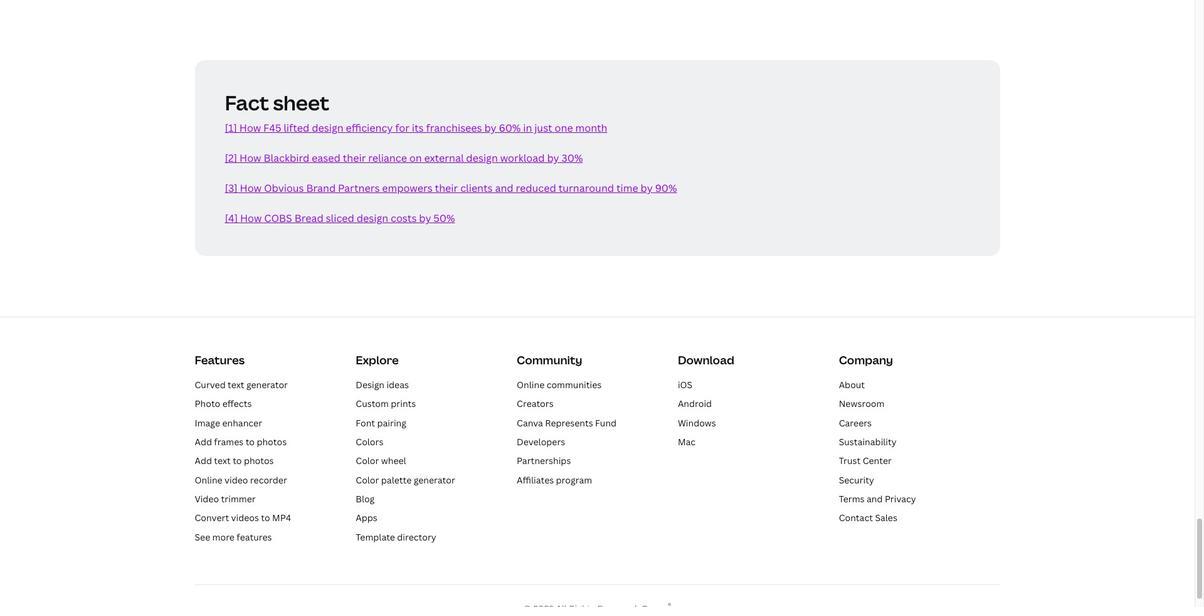 Task type: vqa. For each thing, say whether or not it's contained in the screenshot.
the Colorful Funny Merry Christmas Illustration Christmas Bookmark image
no



Task type: locate. For each thing, give the bounding box(es) containing it.
to left mp4
[[261, 512, 270, 524]]

online up creators "link"
[[517, 379, 545, 391]]

to down enhancer
[[246, 436, 255, 448]]

1 vertical spatial online
[[195, 474, 223, 486]]

photo effects
[[195, 398, 252, 410]]

to for text
[[233, 455, 242, 467]]

2 vertical spatial to
[[261, 512, 270, 524]]

2 add from the top
[[195, 455, 212, 467]]

1 vertical spatial to
[[233, 455, 242, 467]]

add
[[195, 436, 212, 448], [195, 455, 212, 467]]

generator right palette at left
[[414, 474, 455, 486]]

recorder
[[250, 474, 287, 486]]

wheel
[[381, 455, 406, 467]]

design up "clients"
[[466, 151, 498, 165]]

mac link
[[678, 436, 696, 448]]

online video recorder
[[195, 474, 287, 486]]

how right [2] on the left
[[240, 151, 261, 165]]

video
[[195, 493, 219, 505]]

their
[[343, 151, 366, 165], [435, 182, 458, 195]]

0 vertical spatial their
[[343, 151, 366, 165]]

affiliates program link
[[517, 474, 592, 486]]

online communities
[[517, 379, 602, 391]]

features
[[237, 531, 272, 543]]

add text to photos link
[[195, 455, 274, 467]]

how right [1]
[[240, 121, 261, 135]]

its
[[412, 121, 424, 135]]

their left "clients"
[[435, 182, 458, 195]]

colors link
[[356, 436, 384, 448]]

text up the effects
[[228, 379, 244, 391]]

how right the [4]
[[240, 212, 262, 225]]

canva
[[517, 417, 543, 429]]

and up contact sales link
[[867, 493, 883, 505]]

0 vertical spatial add
[[195, 436, 212, 448]]

0 vertical spatial color
[[356, 455, 379, 467]]

0 vertical spatial to
[[246, 436, 255, 448]]

0 horizontal spatial their
[[343, 151, 366, 165]]

[3]
[[225, 182, 238, 195]]

0 vertical spatial photos
[[257, 436, 287, 448]]

0 vertical spatial online
[[517, 379, 545, 391]]

2 horizontal spatial to
[[261, 512, 270, 524]]

1 vertical spatial generator
[[414, 474, 455, 486]]

[1]
[[225, 121, 237, 135]]

to for frames
[[246, 436, 255, 448]]

generator up the effects
[[247, 379, 288, 391]]

convert videos to mp4 link
[[195, 512, 291, 524]]

design up eased
[[312, 121, 344, 135]]

color for color palette generator
[[356, 474, 379, 486]]

1 horizontal spatial to
[[246, 436, 255, 448]]

1 vertical spatial add
[[195, 455, 212, 467]]

color wheel
[[356, 455, 406, 467]]

and
[[495, 182, 514, 195], [867, 493, 883, 505]]

turnaround
[[559, 182, 614, 195]]

cobs
[[264, 212, 292, 225]]

color up blog link
[[356, 474, 379, 486]]

affiliates
[[517, 474, 554, 486]]

for
[[395, 121, 410, 135]]

pairing
[[377, 417, 407, 429]]

0 vertical spatial design
[[312, 121, 344, 135]]

see more features
[[195, 531, 272, 543]]

color wheel link
[[356, 455, 406, 467]]

by left the 50%
[[419, 212, 431, 225]]

[4] how cobs bread sliced design costs by 50%
[[225, 212, 455, 225]]

1 vertical spatial photos
[[244, 455, 274, 467]]

trust center link
[[839, 455, 892, 467]]

1 color from the top
[[356, 455, 379, 467]]

0 vertical spatial generator
[[247, 379, 288, 391]]

0 horizontal spatial online
[[195, 474, 223, 486]]

partnerships
[[517, 455, 571, 467]]

text for curved
[[228, 379, 244, 391]]

add up video
[[195, 455, 212, 467]]

in
[[523, 121, 532, 135]]

photos up 'recorder' at the left bottom
[[244, 455, 274, 467]]

text for add
[[214, 455, 231, 467]]

1 add from the top
[[195, 436, 212, 448]]

design ideas
[[356, 379, 409, 391]]

how right [3]
[[240, 182, 262, 195]]

how for f45
[[240, 121, 261, 135]]

prints
[[391, 398, 416, 410]]

0 vertical spatial text
[[228, 379, 244, 391]]

to up video on the left bottom of the page
[[233, 455, 242, 467]]

newsroom link
[[839, 398, 885, 410]]

one
[[555, 121, 573, 135]]

font
[[356, 417, 375, 429]]

60%
[[499, 121, 521, 135]]

canva represents fund
[[517, 417, 617, 429]]

brand
[[306, 182, 336, 195]]

photo effects link
[[195, 398, 252, 410]]

image enhancer link
[[195, 417, 262, 429]]

online communities link
[[517, 379, 602, 391]]

0 horizontal spatial to
[[233, 455, 242, 467]]

2 color from the top
[[356, 474, 379, 486]]

videos
[[231, 512, 259, 524]]

empowers
[[382, 182, 433, 195]]

1 vertical spatial their
[[435, 182, 458, 195]]

color for color wheel
[[356, 455, 379, 467]]

curved text generator
[[195, 379, 288, 391]]

and right "clients"
[[495, 182, 514, 195]]

security link
[[839, 474, 875, 486]]

template directory link
[[356, 531, 437, 543]]

generator
[[247, 379, 288, 391], [414, 474, 455, 486]]

[1] how f45 lifted design efficiency for its franchisees by 60% in just one month link
[[225, 121, 608, 135]]

ios link
[[678, 379, 693, 391]]

palette
[[381, 474, 412, 486]]

about
[[839, 379, 865, 391]]

1 vertical spatial color
[[356, 474, 379, 486]]

developers link
[[517, 436, 566, 448]]

0 horizontal spatial generator
[[247, 379, 288, 391]]

video trimmer link
[[195, 493, 256, 505]]

color down colors
[[356, 455, 379, 467]]

fact
[[225, 89, 269, 116]]

bread
[[295, 212, 324, 225]]

by left 60%
[[485, 121, 497, 135]]

features
[[195, 353, 245, 368]]

newsroom
[[839, 398, 885, 410]]

2 vertical spatial design
[[357, 212, 388, 225]]

trust center
[[839, 455, 892, 467]]

2 horizontal spatial design
[[466, 151, 498, 165]]

1 horizontal spatial generator
[[414, 474, 455, 486]]

online up video
[[195, 474, 223, 486]]

canva represents fund link
[[517, 417, 617, 429]]

1 vertical spatial and
[[867, 493, 883, 505]]

by right time
[[641, 182, 653, 195]]

fund
[[595, 417, 617, 429]]

0 horizontal spatial and
[[495, 182, 514, 195]]

windows
[[678, 417, 716, 429]]

design left costs
[[357, 212, 388, 225]]

photos down enhancer
[[257, 436, 287, 448]]

add for add frames to photos
[[195, 436, 212, 448]]

1 horizontal spatial online
[[517, 379, 545, 391]]

text down frames
[[214, 455, 231, 467]]

0 horizontal spatial design
[[312, 121, 344, 135]]

their right eased
[[343, 151, 366, 165]]

on
[[410, 151, 422, 165]]

1 vertical spatial text
[[214, 455, 231, 467]]

color palette generator
[[356, 474, 455, 486]]

contact sales
[[839, 512, 898, 524]]

lifted
[[284, 121, 310, 135]]

photos for add frames to photos
[[257, 436, 287, 448]]

explore
[[356, 353, 399, 368]]

add down "image"
[[195, 436, 212, 448]]



Task type: describe. For each thing, give the bounding box(es) containing it.
1 horizontal spatial their
[[435, 182, 458, 195]]

[4]
[[225, 212, 238, 225]]

font pairing
[[356, 417, 407, 429]]

[2] how blackbird eased their reliance on external design workload by 30% link
[[225, 151, 583, 165]]

about link
[[839, 379, 865, 391]]

terms and privacy
[[839, 493, 917, 505]]

workload
[[500, 151, 545, 165]]

design ideas link
[[356, 379, 409, 391]]

see more features link
[[195, 531, 272, 543]]

online for online communities
[[517, 379, 545, 391]]

30%
[[562, 151, 583, 165]]

contact
[[839, 512, 873, 524]]

video
[[225, 474, 248, 486]]

1 vertical spatial design
[[466, 151, 498, 165]]

download
[[678, 353, 735, 368]]

video trimmer
[[195, 493, 256, 505]]

trust
[[839, 455, 861, 467]]

effects
[[223, 398, 252, 410]]

90%
[[655, 182, 677, 195]]

[2]
[[225, 151, 237, 165]]

50%
[[434, 212, 455, 225]]

curved text generator link
[[195, 379, 288, 391]]

creators link
[[517, 398, 554, 410]]

online for online video recorder
[[195, 474, 223, 486]]

enhancer
[[222, 417, 262, 429]]

costs
[[391, 212, 417, 225]]

more
[[212, 531, 235, 543]]

terms and privacy link
[[839, 493, 917, 505]]

developers
[[517, 436, 566, 448]]

1 horizontal spatial design
[[357, 212, 388, 225]]

company
[[839, 353, 894, 368]]

[3] how obvious brand partners empowers their clients and reduced turnaround time by 90% link
[[225, 182, 677, 195]]

android link
[[678, 398, 712, 410]]

community
[[517, 353, 583, 368]]

sustainability
[[839, 436, 897, 448]]

sales
[[876, 512, 898, 524]]

online video recorder link
[[195, 474, 287, 486]]

android
[[678, 398, 712, 410]]

mp4
[[272, 512, 291, 524]]

reliance
[[368, 151, 407, 165]]

custom prints link
[[356, 398, 416, 410]]

add frames to photos link
[[195, 436, 287, 448]]

partnerships link
[[517, 455, 571, 467]]

custom
[[356, 398, 389, 410]]

font pairing link
[[356, 417, 407, 429]]

add text to photos
[[195, 455, 274, 467]]

eased
[[312, 151, 341, 165]]

reduced
[[516, 182, 556, 195]]

careers
[[839, 417, 872, 429]]

how for cobs
[[240, 212, 262, 225]]

to for videos
[[261, 512, 270, 524]]

colors
[[356, 436, 384, 448]]

generator for color palette generator
[[414, 474, 455, 486]]

how for blackbird
[[240, 151, 261, 165]]

external
[[424, 151, 464, 165]]

blog link
[[356, 493, 375, 505]]

time
[[617, 182, 639, 195]]

how for obvious
[[240, 182, 262, 195]]

custom prints
[[356, 398, 416, 410]]

image enhancer
[[195, 417, 262, 429]]

generator for curved text generator
[[247, 379, 288, 391]]

apps
[[356, 512, 378, 524]]

clients
[[461, 182, 493, 195]]

frames
[[214, 436, 244, 448]]

directory
[[397, 531, 437, 543]]

photos for add text to photos
[[244, 455, 274, 467]]

[4] how cobs bread sliced design costs by 50% link
[[225, 212, 455, 225]]

add for add text to photos
[[195, 455, 212, 467]]

add frames to photos
[[195, 436, 287, 448]]

color palette generator link
[[356, 474, 455, 486]]

photo
[[195, 398, 220, 410]]

blackbird
[[264, 151, 310, 165]]

image
[[195, 417, 220, 429]]

represents
[[545, 417, 593, 429]]

windows link
[[678, 417, 716, 429]]

1 horizontal spatial and
[[867, 493, 883, 505]]

[1] how f45 lifted design efficiency for its franchisees by 60% in just one month
[[225, 121, 608, 135]]

[3] how obvious brand partners empowers their clients and reduced turnaround time by 90%
[[225, 182, 677, 195]]

month
[[576, 121, 608, 135]]

terms
[[839, 493, 865, 505]]

just
[[535, 121, 553, 135]]

partners
[[338, 182, 380, 195]]

template directory
[[356, 531, 437, 543]]

curved
[[195, 379, 226, 391]]

center
[[863, 455, 892, 467]]

0 vertical spatial and
[[495, 182, 514, 195]]

creators
[[517, 398, 554, 410]]

f45
[[264, 121, 281, 135]]

by left the 30%
[[547, 151, 559, 165]]

mac
[[678, 436, 696, 448]]

convert videos to mp4
[[195, 512, 291, 524]]

security
[[839, 474, 875, 486]]

ideas
[[387, 379, 409, 391]]



